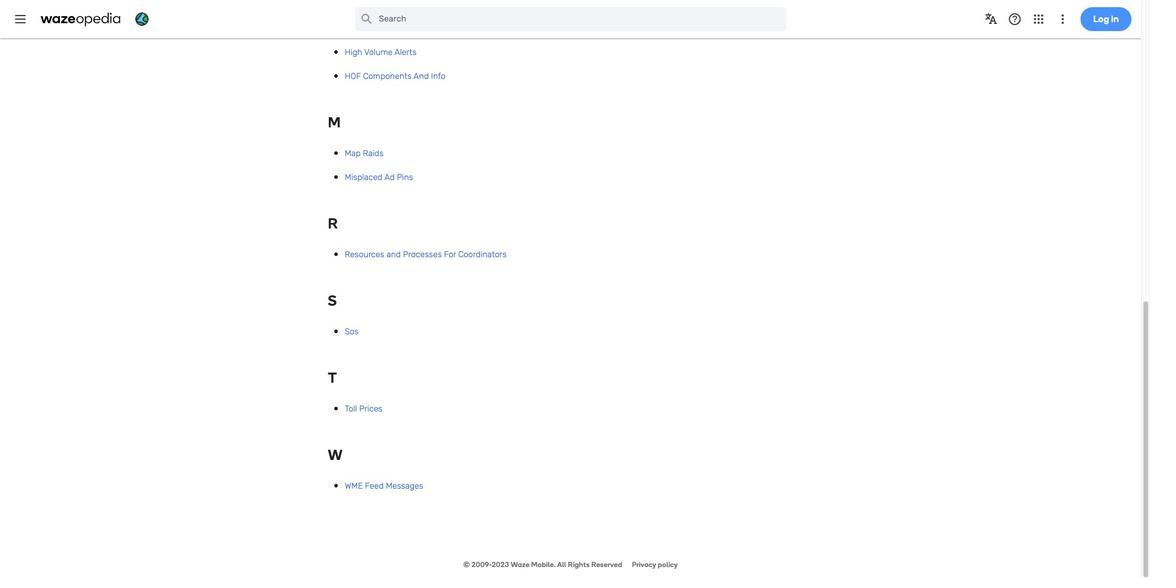 Task type: describe. For each thing, give the bounding box(es) containing it.
resources
[[345, 250, 384, 260]]

sos link
[[345, 327, 359, 337]]

resources and processes for coordinators link
[[345, 250, 507, 260]]

sos
[[345, 327, 359, 337]]

all
[[557, 561, 566, 570]]

hof components and info link
[[345, 71, 446, 81]]

info
[[431, 71, 446, 81]]

©
[[463, 561, 470, 570]]

hof components and info
[[345, 71, 446, 81]]

map
[[345, 149, 361, 159]]

policy
[[658, 561, 678, 570]]

rights
[[568, 561, 590, 570]]

and
[[387, 250, 401, 260]]

privacy
[[632, 561, 656, 570]]

and
[[413, 71, 429, 81]]

2009-
[[472, 561, 492, 570]]

mobile.
[[531, 561, 556, 570]]

toll
[[345, 404, 357, 414]]

coordinators
[[458, 250, 507, 260]]

wme feed messages link
[[345, 482, 423, 492]]

processes
[[403, 250, 442, 260]]

components
[[363, 71, 412, 81]]

m
[[328, 114, 341, 131]]

high volume alerts link
[[345, 47, 416, 57]]

hof
[[345, 71, 361, 81]]

misplaced
[[345, 172, 382, 183]]

map raids link
[[345, 149, 384, 159]]

misplaced ad pins
[[345, 172, 413, 183]]

privacy policy
[[632, 561, 678, 570]]

w
[[328, 447, 342, 464]]

toll prices link
[[345, 404, 382, 414]]

w wme feed messages
[[328, 447, 423, 492]]



Task type: locate. For each thing, give the bounding box(es) containing it.
privacy policy link
[[632, 561, 678, 570]]

reserved
[[591, 561, 622, 570]]

high volume alerts
[[345, 47, 416, 57]]

raids
[[363, 149, 384, 159]]

wme
[[345, 482, 363, 492]]

map raids
[[345, 149, 384, 159]]

misplaced ad pins link
[[345, 172, 413, 183]]

toll prices
[[345, 404, 382, 414]]

feed
[[365, 482, 384, 492]]

2023
[[492, 561, 509, 570]]

© 2009-2023 waze mobile. all rights reserved
[[463, 561, 622, 570]]

s
[[328, 292, 337, 310]]

resources and processes for coordinators
[[345, 250, 507, 260]]

pins
[[397, 172, 413, 183]]

volume
[[364, 47, 393, 57]]

alerts
[[394, 47, 416, 57]]

r
[[328, 215, 338, 232]]

t
[[328, 370, 337, 387]]

for
[[444, 250, 456, 260]]

ad
[[384, 172, 395, 183]]

messages
[[386, 482, 423, 492]]

prices
[[359, 404, 382, 414]]

high
[[345, 47, 362, 57]]

waze
[[511, 561, 530, 570]]



Task type: vqa. For each thing, say whether or not it's contained in the screenshot.
the right 36
no



